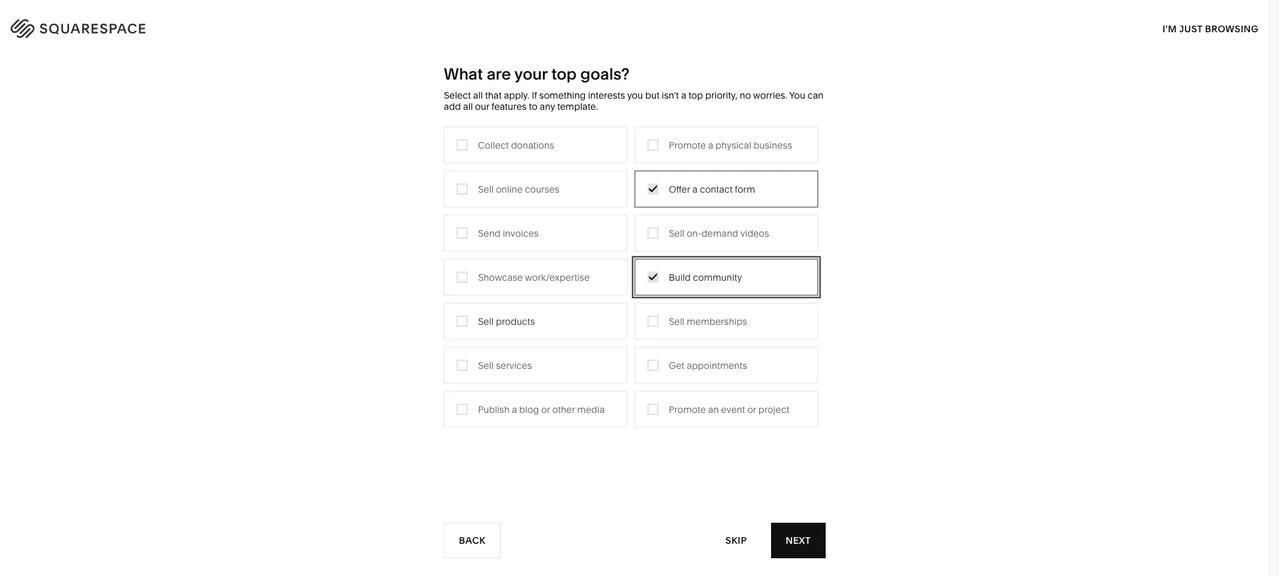 Task type: vqa. For each thing, say whether or not it's contained in the screenshot.
Fitness
yes



Task type: locate. For each thing, give the bounding box(es) containing it.
sell online courses
[[478, 184, 560, 195]]

sell left products
[[478, 316, 494, 327]]

demand
[[702, 228, 738, 239]]

log
[[1219, 20, 1240, 32]]

worries.
[[753, 90, 787, 101]]

sell left on-
[[669, 228, 685, 239]]

publish
[[478, 404, 510, 415]]

isn't
[[662, 90, 679, 101]]

sell
[[478, 184, 494, 195], [669, 228, 685, 239], [478, 316, 494, 327], [669, 316, 685, 327], [478, 360, 494, 371]]

you
[[789, 90, 806, 101]]

sell products
[[478, 316, 535, 327]]

project
[[759, 404, 790, 415]]

promote up offer
[[669, 140, 706, 151]]

media & podcasts
[[480, 223, 557, 234]]

i'm just browsing link
[[1163, 11, 1259, 47]]

sell for sell services
[[478, 360, 494, 371]]

1 horizontal spatial all
[[473, 90, 483, 101]]

skip
[[726, 535, 747, 547]]

decor
[[656, 183, 682, 194]]

community & non-profits link
[[341, 242, 464, 254]]

top up something
[[551, 64, 577, 83]]

or for blog
[[541, 404, 550, 415]]

promote left an
[[669, 404, 706, 415]]

a for promote a physical business
[[708, 140, 714, 151]]

send
[[478, 228, 501, 239]]

are
[[487, 64, 511, 83]]

get appointments
[[669, 360, 747, 371]]

1 vertical spatial promote
[[669, 404, 706, 415]]

top
[[551, 64, 577, 83], [689, 90, 703, 101]]

0 horizontal spatial or
[[541, 404, 550, 415]]

estate
[[501, 282, 528, 293]]

&
[[648, 183, 654, 194], [650, 203, 656, 214], [509, 223, 515, 234], [394, 242, 400, 254], [530, 282, 536, 293]]

animals
[[658, 203, 693, 214]]

nature & animals link
[[619, 203, 706, 214]]

home & decor link
[[619, 183, 696, 194]]

get
[[669, 360, 685, 371]]

any
[[540, 101, 555, 112]]

or right blog
[[541, 404, 550, 415]]

& right nature
[[650, 203, 656, 214]]

apply.
[[504, 90, 530, 101]]

a right offer
[[693, 184, 698, 195]]

1 horizontal spatial top
[[689, 90, 703, 101]]

sell for sell products
[[478, 316, 494, 327]]

community
[[693, 272, 742, 283]]

all left that
[[473, 90, 483, 101]]

build community
[[669, 272, 742, 283]]

2 or from the left
[[748, 404, 756, 415]]

a left blog
[[512, 404, 517, 415]]

offer
[[669, 184, 690, 195]]

fitness link
[[619, 223, 663, 234]]

sell for sell memberships
[[669, 316, 685, 327]]

& for non-
[[394, 242, 400, 254]]

services
[[496, 360, 532, 371]]

events
[[480, 242, 509, 254]]

properties
[[538, 282, 583, 293]]

promote for promote a physical business
[[669, 140, 706, 151]]

& left non-
[[394, 242, 400, 254]]

podcasts
[[518, 223, 557, 234]]

& for decor
[[648, 183, 654, 194]]

travel link
[[480, 183, 519, 194]]

collect
[[478, 140, 509, 151]]

0 horizontal spatial all
[[463, 101, 473, 112]]

what
[[444, 64, 483, 83]]

sell left online
[[478, 184, 494, 195]]

a for publish a blog or other media
[[512, 404, 517, 415]]

promote for promote an event or project
[[669, 404, 706, 415]]

a left physical
[[708, 140, 714, 151]]

or right event
[[748, 404, 756, 415]]

2 promote from the top
[[669, 404, 706, 415]]

that
[[485, 90, 502, 101]]

memberships
[[687, 316, 747, 327]]

1 promote from the top
[[669, 140, 706, 151]]

top right isn't
[[689, 90, 703, 101]]

send invoices
[[478, 228, 539, 239]]

1 or from the left
[[541, 404, 550, 415]]

promote an event or project
[[669, 404, 790, 415]]

0 horizontal spatial top
[[551, 64, 577, 83]]

or
[[541, 404, 550, 415], [748, 404, 756, 415]]

0 vertical spatial promote
[[669, 140, 706, 151]]

& right the home on the top of page
[[648, 183, 654, 194]]

promote
[[669, 140, 706, 151], [669, 404, 706, 415]]

home
[[619, 183, 645, 194]]

you
[[627, 90, 643, 101]]

all left our
[[463, 101, 473, 112]]

& right media
[[509, 223, 515, 234]]

template.
[[557, 101, 598, 112]]

sell for sell online courses
[[478, 184, 494, 195]]

non-
[[402, 242, 424, 254]]

squarespace logo image
[[26, 16, 172, 37]]

all
[[473, 90, 483, 101], [463, 101, 473, 112]]

business
[[754, 140, 792, 151]]

sell left memberships
[[669, 316, 685, 327]]

sell left services
[[478, 360, 494, 371]]

appointments
[[687, 360, 747, 371]]

a right isn't
[[681, 90, 686, 101]]

1 horizontal spatial or
[[748, 404, 756, 415]]

sell on-demand videos
[[669, 228, 769, 239]]



Task type: describe. For each thing, give the bounding box(es) containing it.
events link
[[480, 242, 522, 254]]

& for animals
[[650, 203, 656, 214]]

restaurants link
[[480, 203, 544, 214]]

priority,
[[705, 90, 738, 101]]

real
[[480, 282, 499, 293]]

blog
[[519, 404, 539, 415]]

our
[[475, 101, 489, 112]]

but
[[645, 90, 660, 101]]

nature & animals
[[619, 203, 693, 214]]

donations
[[511, 140, 554, 151]]

weddings
[[480, 262, 524, 273]]

courses
[[525, 184, 560, 195]]

an
[[708, 404, 719, 415]]

offer a contact form
[[669, 184, 755, 195]]

media
[[480, 223, 507, 234]]

work/expertise
[[525, 272, 590, 283]]

squarespace logo link
[[26, 16, 272, 37]]

next
[[786, 535, 811, 547]]

0 vertical spatial top
[[551, 64, 577, 83]]

travel
[[480, 183, 505, 194]]

i'm
[[1163, 23, 1177, 34]]

event
[[721, 404, 745, 415]]

sell for sell on-demand videos
[[669, 228, 685, 239]]

what are your top goals? select all that apply. if something interests you but isn't a top priority, no worries. you can add all our features to any template.
[[444, 64, 824, 112]]

add
[[444, 101, 461, 112]]

can
[[808, 90, 824, 101]]

media
[[577, 404, 605, 415]]

real estate & properties link
[[480, 282, 596, 293]]

showcase work/expertise
[[478, 272, 590, 283]]

features
[[492, 101, 527, 112]]

other
[[553, 404, 575, 415]]

next button
[[771, 523, 826, 559]]

publish a blog or other media
[[478, 404, 605, 415]]

just
[[1179, 23, 1203, 34]]

collect donations
[[478, 140, 554, 151]]

interests
[[588, 90, 625, 101]]

showcase
[[478, 272, 523, 283]]

log             in link
[[1219, 20, 1253, 32]]

& right estate
[[530, 282, 536, 293]]

restaurants
[[480, 203, 531, 214]]

log             in
[[1219, 20, 1253, 32]]

1 vertical spatial top
[[689, 90, 703, 101]]

sell memberships
[[669, 316, 747, 327]]

online
[[496, 184, 523, 195]]

back button
[[444, 523, 501, 559]]

community
[[341, 242, 392, 254]]

videos
[[741, 228, 769, 239]]

sell services
[[478, 360, 532, 371]]

nature
[[619, 203, 648, 214]]

goals?
[[581, 64, 630, 83]]

lusaka element
[[456, 450, 813, 577]]

form
[[735, 184, 755, 195]]

fitness
[[619, 223, 650, 234]]

lusaka image
[[456, 450, 813, 577]]

select
[[444, 90, 471, 101]]

invoices
[[503, 228, 539, 239]]

& for podcasts
[[509, 223, 515, 234]]

browsing
[[1205, 23, 1259, 34]]

a inside 'what are your top goals? select all that apply. if something interests you but isn't a top priority, no worries. you can add all our features to any template.'
[[681, 90, 686, 101]]

no
[[740, 90, 751, 101]]

to
[[529, 101, 538, 112]]

or for event
[[748, 404, 756, 415]]

i'm just browsing
[[1163, 23, 1259, 34]]

back
[[459, 535, 486, 547]]

if
[[532, 90, 537, 101]]

in
[[1243, 20, 1253, 32]]

real estate & properties
[[480, 282, 583, 293]]

skip button
[[711, 523, 762, 559]]

media & podcasts link
[[480, 223, 571, 234]]

something
[[539, 90, 586, 101]]

profits
[[424, 242, 451, 254]]

community & non-profits
[[341, 242, 451, 254]]

promote a physical business
[[669, 140, 792, 151]]

products
[[496, 316, 535, 327]]

on-
[[687, 228, 702, 239]]

build
[[669, 272, 691, 283]]

a for offer a contact form
[[693, 184, 698, 195]]

your
[[515, 64, 548, 83]]

physical
[[716, 140, 751, 151]]

contact
[[700, 184, 733, 195]]



